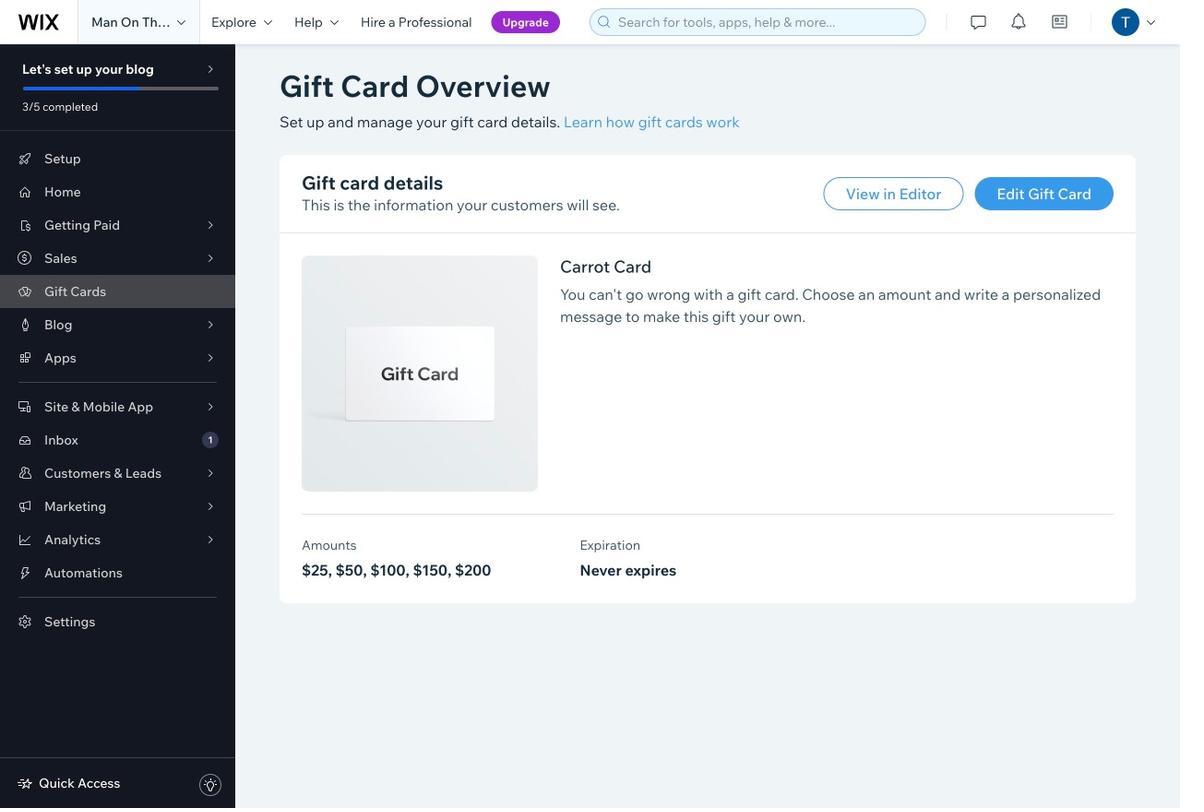 Task type: describe. For each thing, give the bounding box(es) containing it.
sidebar element
[[0, 44, 235, 808]]

Search for tools, apps, help & more... field
[[613, 9, 919, 35]]



Task type: vqa. For each thing, say whether or not it's contained in the screenshot.
Sidebar element
yes



